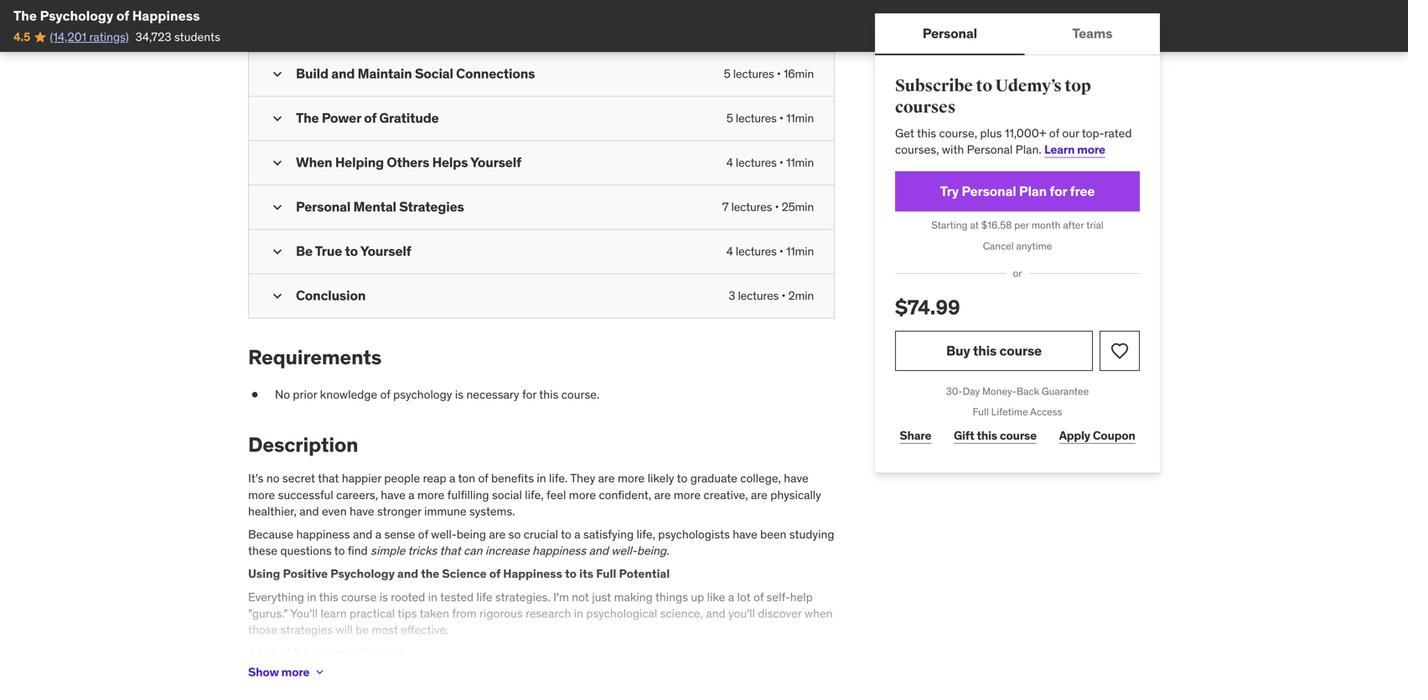 Task type: vqa. For each thing, say whether or not it's contained in the screenshot.
4.0 & Up (10,000)
no



Task type: describe. For each thing, give the bounding box(es) containing it.
4 lectures • 11min for be true to yourself
[[727, 244, 814, 259]]

a left "satisfying"
[[575, 527, 581, 542]]

psychology inside using positive psychology and the science of happiness to its full potential everything in this course is rooted in tested life strategies. i'm not just making things up like a lot of self-help "gurus." you'll learn practical tips taken from rigorous research in psychological science, and you'll discover when those strategies will be most effective. a few of the things we'll cover:
[[331, 567, 395, 582]]

top
[[1065, 76, 1091, 96]]

this for buy
[[973, 342, 997, 360]]

build and maintain social connections
[[296, 65, 535, 82]]

you'll
[[290, 607, 318, 622]]

happiness inside using positive psychology and the science of happiness to its full potential everything in this course is rooted in tested life strategies. i'm not just making things up like a lot of self-help "gurus." you'll learn practical tips taken from rigorous research in psychological science, and you'll discover when those strategies will be most effective. a few of the things we'll cover:
[[503, 567, 563, 582]]

mental
[[353, 198, 396, 215]]

4.5
[[13, 29, 30, 44]]

lectures right '7'
[[732, 200, 772, 215]]

psychology
[[393, 387, 452, 402]]

day
[[963, 385, 980, 398]]

for inside try personal plan for free link
[[1050, 183, 1068, 200]]

• left the 2min
[[782, 288, 786, 304]]

positive
[[283, 567, 328, 582]]

rated
[[1105, 126, 1132, 141]]

social
[[492, 488, 522, 503]]

crucial
[[524, 527, 558, 542]]

research
[[526, 607, 571, 622]]

studying
[[790, 527, 835, 542]]

cover:
[[374, 646, 406, 661]]

more down reap
[[418, 488, 445, 503]]

of inside it's no secret that happier people reap a ton of benefits in life. they are more likely to graduate college, have more successful careers, have a more fulfilling social life, feel more confident, are more creative, are physically healthier, and even have stronger immune systems.
[[478, 471, 489, 486]]

5 for build and maintain social connections
[[724, 66, 731, 81]]

more down likely on the left of page
[[674, 488, 701, 503]]

happier
[[342, 471, 382, 486]]

of right few
[[280, 646, 290, 661]]

anytime
[[1017, 240, 1053, 253]]

plus
[[981, 126, 1002, 141]]

just
[[592, 590, 611, 605]]

5 lectures • 16min
[[724, 66, 814, 81]]

happiness inside because happiness and a sense of well-being are so crucial to a satisfying life, psychologists have been studying these questions to find
[[296, 527, 350, 542]]

rooted
[[391, 590, 425, 605]]

4 for when helping others helps yourself
[[727, 155, 733, 170]]

students
[[174, 29, 220, 44]]

of right the 'lot'
[[754, 590, 764, 605]]

share button
[[895, 420, 936, 453]]

a inside using positive psychology and the science of happiness to its full potential everything in this course is rooted in tested life strategies. i'm not just making things up like a lot of self-help "gurus." you'll learn practical tips taken from rigorous research in psychological science, and you'll discover when those strategies will be most effective. a few of the things we'll cover:
[[728, 590, 735, 605]]

using
[[248, 567, 280, 582]]

course for buy this course
[[1000, 342, 1042, 360]]

learn
[[1045, 142, 1075, 157]]

30-
[[946, 385, 963, 398]]

rigorous
[[480, 607, 523, 622]]

5 lectures • 11min
[[727, 111, 814, 126]]

get this course, plus 11,000+ of our top-rated courses, with personal plan.
[[895, 126, 1132, 157]]

and down "satisfying"
[[589, 544, 609, 559]]

small image for build
[[269, 66, 286, 83]]

back
[[1017, 385, 1040, 398]]

buy
[[947, 342, 971, 360]]

few
[[258, 646, 277, 661]]

gift this course link
[[950, 420, 1042, 453]]

everything
[[248, 590, 304, 605]]

of inside 'get this course, plus 11,000+ of our top-rated courses, with personal plan.'
[[1050, 126, 1060, 141]]

i'm
[[554, 590, 569, 605]]

0 horizontal spatial yourself
[[360, 243, 411, 260]]

to inside using positive psychology and the science of happiness to its full potential everything in this course is rooted in tested life strategies. i'm not just making things up like a lot of self-help "gurus." you'll learn practical tips taken from rigorous research in psychological science, and you'll discover when those strategies will be most effective. a few of the things we'll cover:
[[565, 567, 577, 582]]

5 for the power of gratitude
[[727, 111, 733, 126]]

is inside using positive psychology and the science of happiness to its full potential everything in this course is rooted in tested life strategies. i'm not just making things up like a lot of self-help "gurus." you'll learn practical tips taken from rigorous research in psychological science, and you'll discover when those strategies will be most effective. a few of the things we'll cover:
[[380, 590, 388, 605]]

small image for when
[[269, 155, 286, 171]]

satisfying
[[584, 527, 634, 542]]

be
[[356, 623, 369, 638]]

try
[[940, 183, 959, 200]]

tab list containing personal
[[875, 13, 1160, 55]]

life, inside because happiness and a sense of well-being are so crucial to a satisfying life, psychologists have been studying these questions to find
[[637, 527, 656, 542]]

discover
[[758, 607, 802, 622]]

course inside using positive psychology and the science of happiness to its full potential everything in this course is rooted in tested life strategies. i'm not just making things up like a lot of self-help "gurus." you'll learn practical tips taken from rigorous research in psychological science, and you'll discover when those strategies will be most effective. a few of the things we'll cover:
[[341, 590, 377, 605]]

1 vertical spatial the
[[293, 646, 310, 661]]

be true to yourself
[[296, 243, 411, 260]]

have inside because happiness and a sense of well-being are so crucial to a satisfying life, psychologists have been studying these questions to find
[[733, 527, 758, 542]]

life.
[[549, 471, 568, 486]]

apply coupon button
[[1055, 420, 1140, 453]]

access
[[1031, 406, 1063, 419]]

it's
[[248, 471, 264, 486]]

of inside because happiness and a sense of well-being are so crucial to a satisfying life, psychologists have been studying these questions to find
[[418, 527, 428, 542]]

learn more
[[1045, 142, 1106, 157]]

small image for be
[[269, 244, 286, 260]]

a down the people
[[409, 488, 415, 503]]

this for gift
[[977, 429, 998, 444]]

and right build
[[331, 65, 355, 82]]

and inside because happiness and a sense of well-being are so crucial to a satisfying life, psychologists have been studying these questions to find
[[353, 527, 373, 542]]

well- inside because happiness and a sense of well-being are so crucial to a satisfying life, psychologists have been studying these questions to find
[[431, 527, 457, 542]]

the for the power of gratitude
[[296, 109, 319, 127]]

are right they
[[598, 471, 615, 486]]

wishlist image
[[1110, 341, 1130, 361]]

have up physically
[[784, 471, 809, 486]]

tested
[[440, 590, 474, 605]]

in inside it's no secret that happier people reap a ton of benefits in life. they are more likely to graduate college, have more successful careers, have a more fulfilling social life, feel more confident, are more creative, are physically healthier, and even have stronger immune systems.
[[537, 471, 546, 486]]

more up confident,
[[618, 471, 645, 486]]

successful
[[278, 488, 334, 503]]

its
[[580, 567, 594, 582]]

healthier,
[[248, 504, 297, 519]]

requirements
[[248, 345, 382, 370]]

tricks
[[408, 544, 437, 559]]

science,
[[660, 607, 703, 622]]

udemy's
[[996, 76, 1062, 96]]

social
[[415, 65, 453, 82]]

small image for personal
[[269, 199, 286, 216]]

4 for be true to yourself
[[727, 244, 733, 259]]

this for get
[[917, 126, 937, 141]]

have up stronger
[[381, 488, 406, 503]]

like
[[707, 590, 726, 605]]

find
[[348, 544, 368, 559]]

0 horizontal spatial for
[[522, 387, 537, 402]]

free
[[1070, 183, 1095, 200]]

plan
[[1019, 183, 1047, 200]]

buy this course button
[[895, 331, 1093, 371]]

starting at $16.58 per month after trial cancel anytime
[[932, 219, 1104, 253]]

true
[[315, 243, 342, 260]]

taken
[[420, 607, 449, 622]]

3 lectures • 2min
[[729, 288, 814, 304]]

or
[[1013, 267, 1023, 280]]

try personal plan for free link
[[895, 171, 1140, 212]]

benefits
[[491, 471, 534, 486]]

buy this course
[[947, 342, 1042, 360]]

plan.
[[1016, 142, 1042, 157]]

those
[[248, 623, 278, 638]]

physically
[[771, 488, 822, 503]]

apply
[[1059, 429, 1091, 444]]

simple tricks that can increase happiness and well-being.
[[371, 544, 669, 559]]

1 vertical spatial well-
[[612, 544, 637, 559]]

of up life
[[489, 567, 501, 582]]

0 vertical spatial is
[[455, 387, 464, 402]]

more inside show more button
[[281, 665, 310, 680]]

careers,
[[336, 488, 378, 503]]

science
[[442, 567, 487, 582]]

maintain
[[358, 65, 412, 82]]

4 small image from the top
[[269, 288, 286, 305]]

helping
[[335, 154, 384, 171]]

0 vertical spatial psychology
[[40, 7, 113, 24]]

personal inside button
[[923, 25, 978, 42]]

likely
[[648, 471, 675, 486]]



Task type: locate. For each thing, give the bounding box(es) containing it.
in left life.
[[537, 471, 546, 486]]

11min down 16min
[[786, 111, 814, 126]]

happiness up 34,723 students
[[132, 7, 200, 24]]

happiness up questions
[[296, 527, 350, 542]]

are down likely on the left of page
[[654, 488, 671, 503]]

and down "like"
[[706, 607, 726, 622]]

happiness
[[132, 7, 200, 24], [503, 567, 563, 582]]

lectures for yourself
[[736, 244, 777, 259]]

xsmall image left no
[[248, 387, 262, 403]]

well- down "satisfying"
[[612, 544, 637, 559]]

apply coupon
[[1059, 429, 1136, 444]]

have down careers,
[[350, 504, 374, 519]]

5 down 5 lectures • 16min
[[727, 111, 733, 126]]

psychology down find
[[331, 567, 395, 582]]

0 vertical spatial 5
[[724, 66, 731, 81]]

0 horizontal spatial is
[[380, 590, 388, 605]]

top-
[[1082, 126, 1105, 141]]

0 vertical spatial happiness
[[296, 527, 350, 542]]

34,723
[[136, 29, 172, 44]]

personal down plus
[[967, 142, 1013, 157]]

the for the psychology of happiness
[[13, 7, 37, 24]]

things up science,
[[656, 590, 688, 605]]

1 horizontal spatial happiness
[[503, 567, 563, 582]]

after
[[1063, 219, 1084, 232]]

1 vertical spatial full
[[596, 567, 617, 582]]

1 horizontal spatial the
[[296, 109, 319, 127]]

0 horizontal spatial that
[[318, 471, 339, 486]]

course up practical
[[341, 590, 377, 605]]

4 up 3
[[727, 244, 733, 259]]

be
[[296, 243, 313, 260]]

conclusion
[[296, 287, 366, 304]]

guarantee
[[1042, 385, 1089, 398]]

11min for the power of gratitude
[[786, 111, 814, 126]]

things down will
[[313, 646, 345, 661]]

psychologists
[[658, 527, 730, 542]]

this inside 'get this course, plus 11,000+ of our top-rated courses, with personal plan.'
[[917, 126, 937, 141]]

strategies
[[399, 198, 464, 215]]

3 small image from the top
[[269, 244, 286, 260]]

xsmall image
[[248, 387, 262, 403], [313, 666, 326, 680]]

increase
[[485, 544, 530, 559]]

get
[[895, 126, 915, 141]]

1 4 from the top
[[727, 155, 733, 170]]

0 vertical spatial yourself
[[471, 154, 522, 171]]

things
[[656, 590, 688, 605], [313, 646, 345, 661]]

to right likely on the left of page
[[677, 471, 688, 486]]

1 vertical spatial 5
[[727, 111, 733, 126]]

0 horizontal spatial happiness
[[132, 7, 200, 24]]

of right knowledge
[[380, 387, 391, 402]]

11min up 25min
[[786, 155, 814, 170]]

• left 16min
[[777, 66, 781, 81]]

1 horizontal spatial psychology
[[331, 567, 395, 582]]

can
[[464, 544, 483, 559]]

0 vertical spatial life,
[[525, 488, 544, 503]]

psychology up (14,201
[[40, 7, 113, 24]]

the
[[13, 7, 37, 24], [296, 109, 319, 127]]

0 horizontal spatial happiness
[[296, 527, 350, 542]]

1 horizontal spatial is
[[455, 387, 464, 402]]

and
[[331, 65, 355, 82], [300, 504, 319, 519], [353, 527, 373, 542], [589, 544, 609, 559], [397, 567, 418, 582], [706, 607, 726, 622]]

0 horizontal spatial psychology
[[40, 7, 113, 24]]

this right "buy"
[[973, 342, 997, 360]]

11min for be true to yourself
[[786, 244, 814, 259]]

1 horizontal spatial the
[[421, 567, 440, 582]]

0 vertical spatial the
[[13, 7, 37, 24]]

tab list
[[875, 13, 1160, 55]]

• left 25min
[[775, 200, 779, 215]]

this left course.
[[539, 387, 559, 402]]

0 vertical spatial small image
[[269, 66, 286, 83]]

lectures for social
[[733, 66, 774, 81]]

4 lectures • 11min up 3 lectures • 2min
[[727, 244, 814, 259]]

0 vertical spatial that
[[318, 471, 339, 486]]

more right show
[[281, 665, 310, 680]]

and inside it's no secret that happier people reap a ton of benefits in life. they are more likely to graduate college, have more successful careers, have a more fulfilling social life, feel more confident, are more creative, are physically healthier, and even have stronger immune systems.
[[300, 504, 319, 519]]

been
[[761, 527, 787, 542]]

well- down immune at left bottom
[[431, 527, 457, 542]]

1 horizontal spatial full
[[973, 406, 989, 419]]

• up 3 lectures • 2min
[[780, 244, 784, 259]]

at
[[970, 219, 979, 232]]

0 horizontal spatial life,
[[525, 488, 544, 503]]

have left been
[[733, 527, 758, 542]]

11min for when helping others helps yourself
[[786, 155, 814, 170]]

lectures left 16min
[[733, 66, 774, 81]]

1 vertical spatial course
[[1000, 429, 1037, 444]]

lectures
[[733, 66, 774, 81], [736, 111, 777, 126], [736, 155, 777, 170], [732, 200, 772, 215], [736, 244, 777, 259], [738, 288, 779, 304]]

are left so
[[489, 527, 506, 542]]

to right crucial
[[561, 527, 572, 542]]

1 11min from the top
[[786, 111, 814, 126]]

life, inside it's no secret that happier people reap a ton of benefits in life. they are more likely to graduate college, have more successful careers, have a more fulfilling social life, feel more confident, are more creative, are physically healthier, and even have stronger immune systems.
[[525, 488, 544, 503]]

•
[[777, 66, 781, 81], [780, 111, 784, 126], [780, 155, 784, 170], [775, 200, 779, 215], [780, 244, 784, 259], [782, 288, 786, 304]]

small image left be on the top of the page
[[269, 244, 286, 260]]

this inside button
[[973, 342, 997, 360]]

lectures down '7 lectures • 25min'
[[736, 244, 777, 259]]

in up you'll
[[307, 590, 317, 605]]

this right gift
[[977, 429, 998, 444]]

sense
[[384, 527, 415, 542]]

happiness down crucial
[[533, 544, 586, 559]]

full
[[973, 406, 989, 419], [596, 567, 617, 582]]

the up "4.5"
[[13, 7, 37, 24]]

personal up subscribe on the right top
[[923, 25, 978, 42]]

lectures for helps
[[736, 155, 777, 170]]

11min
[[786, 111, 814, 126], [786, 155, 814, 170], [786, 244, 814, 259]]

personal inside 'get this course, plus 11,000+ of our top-rated courses, with personal plan.'
[[967, 142, 1013, 157]]

0 horizontal spatial the
[[293, 646, 310, 661]]

xsmall image inside show more button
[[313, 666, 326, 680]]

2min
[[789, 288, 814, 304]]

small image for the
[[269, 110, 286, 127]]

of up tricks on the left bottom of the page
[[418, 527, 428, 542]]

immune
[[424, 504, 467, 519]]

0 vertical spatial course
[[1000, 342, 1042, 360]]

1 horizontal spatial xsmall image
[[313, 666, 326, 680]]

1 vertical spatial happiness
[[503, 567, 563, 582]]

1 vertical spatial things
[[313, 646, 345, 661]]

for right 'necessary'
[[522, 387, 537, 402]]

cancel
[[983, 240, 1014, 253]]

this up courses,
[[917, 126, 937, 141]]

because happiness and a sense of well-being are so crucial to a satisfying life, psychologists have been studying these questions to find
[[248, 527, 835, 559]]

a left ton
[[449, 471, 456, 486]]

that up the successful
[[318, 471, 339, 486]]

small image
[[269, 110, 286, 127], [269, 155, 286, 171], [269, 244, 286, 260], [269, 288, 286, 305]]

0 vertical spatial well-
[[431, 527, 457, 542]]

more down it's
[[248, 488, 275, 503]]

this
[[917, 126, 937, 141], [973, 342, 997, 360], [539, 387, 559, 402], [977, 429, 998, 444], [319, 590, 338, 605]]

will
[[336, 623, 353, 638]]

11,000+
[[1005, 126, 1047, 141]]

2 small image from the top
[[269, 155, 286, 171]]

to left find
[[334, 544, 345, 559]]

• for yourself
[[780, 244, 784, 259]]

small image left conclusion
[[269, 288, 286, 305]]

of up ratings) on the top left of the page
[[116, 7, 129, 24]]

2 vertical spatial 11min
[[786, 244, 814, 259]]

that inside it's no secret that happier people reap a ton of benefits in life. they are more likely to graduate college, have more successful careers, have a more fulfilling social life, feel more confident, are more creative, are physically healthier, and even have stronger immune systems.
[[318, 471, 339, 486]]

4 lectures • 11min
[[727, 155, 814, 170], [727, 244, 814, 259]]

1 horizontal spatial things
[[656, 590, 688, 605]]

• for gratitude
[[780, 111, 784, 126]]

knowledge
[[320, 387, 378, 402]]

0 vertical spatial xsmall image
[[248, 387, 262, 403]]

5 up 5 lectures • 11min
[[724, 66, 731, 81]]

2 11min from the top
[[786, 155, 814, 170]]

starting
[[932, 219, 968, 232]]

not
[[572, 590, 589, 605]]

no prior knowledge of psychology is necessary for this course.
[[275, 387, 600, 402]]

that
[[318, 471, 339, 486], [440, 544, 461, 559]]

1 horizontal spatial for
[[1050, 183, 1068, 200]]

money-
[[983, 385, 1017, 398]]

0 vertical spatial the
[[421, 567, 440, 582]]

0 horizontal spatial the
[[13, 7, 37, 24]]

0 vertical spatial things
[[656, 590, 688, 605]]

2 4 from the top
[[727, 244, 733, 259]]

full down day
[[973, 406, 989, 419]]

tips
[[398, 607, 417, 622]]

1 vertical spatial 11min
[[786, 155, 814, 170]]

1 vertical spatial psychology
[[331, 567, 395, 582]]

are inside because happiness and a sense of well-being are so crucial to a satisfying life, psychologists have been studying these questions to find
[[489, 527, 506, 542]]

to inside subscribe to udemy's top courses
[[976, 76, 993, 96]]

is left 'necessary'
[[455, 387, 464, 402]]

have
[[784, 471, 809, 486], [381, 488, 406, 503], [350, 504, 374, 519], [733, 527, 758, 542]]

happiness up strategies.
[[503, 567, 563, 582]]

1 4 lectures • 11min from the top
[[727, 155, 814, 170]]

1 vertical spatial for
[[522, 387, 537, 402]]

practical
[[350, 607, 395, 622]]

a
[[449, 471, 456, 486], [409, 488, 415, 503], [375, 527, 382, 542], [575, 527, 581, 542], [728, 590, 735, 605]]

1 vertical spatial that
[[440, 544, 461, 559]]

1 vertical spatial is
[[380, 590, 388, 605]]

creative,
[[704, 488, 748, 503]]

a left the 'lot'
[[728, 590, 735, 605]]

0 vertical spatial full
[[973, 406, 989, 419]]

• down 5 lectures • 16min
[[780, 111, 784, 126]]

16min
[[784, 66, 814, 81]]

life, up being.
[[637, 527, 656, 542]]

trial
[[1087, 219, 1104, 232]]

1 small image from the top
[[269, 110, 286, 127]]

simple
[[371, 544, 405, 559]]

4 lectures • 11min for when helping others helps yourself
[[727, 155, 814, 170]]

full inside 30-day money-back guarantee full lifetime access
[[973, 406, 989, 419]]

course inside button
[[1000, 342, 1042, 360]]

the psychology of happiness
[[13, 7, 200, 24]]

1 horizontal spatial happiness
[[533, 544, 586, 559]]

1 vertical spatial 4
[[727, 244, 733, 259]]

to
[[976, 76, 993, 96], [345, 243, 358, 260], [677, 471, 688, 486], [561, 527, 572, 542], [334, 544, 345, 559], [565, 567, 577, 582]]

yourself right helps
[[471, 154, 522, 171]]

0 vertical spatial 11min
[[786, 111, 814, 126]]

1 vertical spatial life,
[[637, 527, 656, 542]]

reap
[[423, 471, 447, 486]]

questions
[[280, 544, 332, 559]]

1 horizontal spatial that
[[440, 544, 461, 559]]

in
[[537, 471, 546, 486], [307, 590, 317, 605], [428, 590, 438, 605], [574, 607, 584, 622]]

0 vertical spatial happiness
[[132, 7, 200, 24]]

this up "learn"
[[319, 590, 338, 605]]

course,
[[939, 126, 978, 141]]

power
[[322, 109, 361, 127]]

more down they
[[569, 488, 596, 503]]

11min up the 2min
[[786, 244, 814, 259]]

description
[[248, 433, 358, 458]]

xsmall image right show more
[[313, 666, 326, 680]]

a up simple
[[375, 527, 382, 542]]

0 vertical spatial 4 lectures • 11min
[[727, 155, 814, 170]]

to left its
[[565, 567, 577, 582]]

0 vertical spatial for
[[1050, 183, 1068, 200]]

"gurus."
[[248, 607, 288, 622]]

personal up $16.58
[[962, 183, 1017, 200]]

per
[[1015, 219, 1029, 232]]

show more
[[248, 665, 310, 680]]

personal button
[[875, 13, 1025, 54]]

to inside it's no secret that happier people reap a ton of benefits in life. they are more likely to graduate college, have more successful careers, have a more fulfilling social life, feel more confident, are more creative, are physically healthier, and even have stronger immune systems.
[[677, 471, 688, 486]]

3 11min from the top
[[786, 244, 814, 259]]

in down not
[[574, 607, 584, 622]]

of right ton
[[478, 471, 489, 486]]

lectures down 5 lectures • 16min
[[736, 111, 777, 126]]

is up practical
[[380, 590, 388, 605]]

no
[[266, 471, 280, 486]]

gratitude
[[379, 109, 439, 127]]

0 vertical spatial 4
[[727, 155, 733, 170]]

and up rooted
[[397, 567, 418, 582]]

life, left feel in the left bottom of the page
[[525, 488, 544, 503]]

4 lectures • 11min down 5 lectures • 11min
[[727, 155, 814, 170]]

the left power
[[296, 109, 319, 127]]

teams button
[[1025, 13, 1160, 54]]

are
[[598, 471, 615, 486], [654, 488, 671, 503], [751, 488, 768, 503], [489, 527, 506, 542]]

$74.99
[[895, 295, 960, 320]]

1 small image from the top
[[269, 66, 286, 83]]

0 horizontal spatial xsmall image
[[248, 387, 262, 403]]

personal up 'true'
[[296, 198, 351, 215]]

help
[[790, 590, 813, 605]]

are down college,
[[751, 488, 768, 503]]

• for helps
[[780, 155, 784, 170]]

graduate
[[691, 471, 738, 486]]

no
[[275, 387, 290, 402]]

more down top- at the top right of page
[[1078, 142, 1106, 157]]

full right its
[[596, 567, 617, 582]]

1 vertical spatial yourself
[[360, 243, 411, 260]]

to right 'true'
[[345, 243, 358, 260]]

of right power
[[364, 109, 377, 127]]

lectures right 3
[[738, 288, 779, 304]]

that left can at bottom
[[440, 544, 461, 559]]

1 vertical spatial xsmall image
[[313, 666, 326, 680]]

course for gift this course
[[1000, 429, 1037, 444]]

small image
[[269, 66, 286, 83], [269, 199, 286, 216]]

learn
[[321, 607, 347, 622]]

1 vertical spatial small image
[[269, 199, 286, 216]]

psychology
[[40, 7, 113, 24], [331, 567, 395, 582]]

1 horizontal spatial life,
[[637, 527, 656, 542]]

of left our
[[1050, 126, 1060, 141]]

group
[[249, 0, 834, 7]]

in up taken
[[428, 590, 438, 605]]

small image left power
[[269, 110, 286, 127]]

0 horizontal spatial things
[[313, 646, 345, 661]]

1 vertical spatial 4 lectures • 11min
[[727, 244, 814, 259]]

when
[[296, 154, 332, 171]]

2 vertical spatial course
[[341, 590, 377, 605]]

when
[[805, 607, 833, 622]]

lectures for gratitude
[[736, 111, 777, 126]]

3
[[729, 288, 736, 304]]

the down tricks on the left bottom of the page
[[421, 567, 440, 582]]

1 horizontal spatial well-
[[612, 544, 637, 559]]

• for social
[[777, 66, 781, 81]]

subscribe
[[895, 76, 973, 96]]

lectures up '7 lectures • 25min'
[[736, 155, 777, 170]]

up
[[691, 590, 705, 605]]

7 lectures • 25min
[[723, 200, 814, 215]]

course down lifetime
[[1000, 429, 1037, 444]]

fulfilling
[[447, 488, 489, 503]]

2 small image from the top
[[269, 199, 286, 216]]

0 horizontal spatial full
[[596, 567, 617, 582]]

yourself down personal mental strategies
[[360, 243, 411, 260]]

courses
[[895, 97, 956, 118]]

2 4 lectures • 11min from the top
[[727, 244, 814, 259]]

for left free
[[1050, 183, 1068, 200]]

1 horizontal spatial yourself
[[471, 154, 522, 171]]

0 horizontal spatial well-
[[431, 527, 457, 542]]

full inside using positive psychology and the science of happiness to its full potential everything in this course is rooted in tested life strategies. i'm not just making things up like a lot of self-help "gurus." you'll learn practical tips taken from rigorous research in psychological science, and you'll discover when those strategies will be most effective. a few of the things we'll cover:
[[596, 567, 617, 582]]

ton
[[458, 471, 475, 486]]

• down 5 lectures • 11min
[[780, 155, 784, 170]]

to left "udemy's" on the top of the page
[[976, 76, 993, 96]]

this inside using positive psychology and the science of happiness to its full potential everything in this course is rooted in tested life strategies. i'm not just making things up like a lot of self-help "gurus." you'll learn practical tips taken from rigorous research in psychological science, and you'll discover when those strategies will be most effective. a few of the things we'll cover:
[[319, 590, 338, 605]]

they
[[570, 471, 596, 486]]

yourself
[[471, 154, 522, 171], [360, 243, 411, 260]]

1 vertical spatial the
[[296, 109, 319, 127]]

1 vertical spatial happiness
[[533, 544, 586, 559]]

our
[[1063, 126, 1080, 141]]



